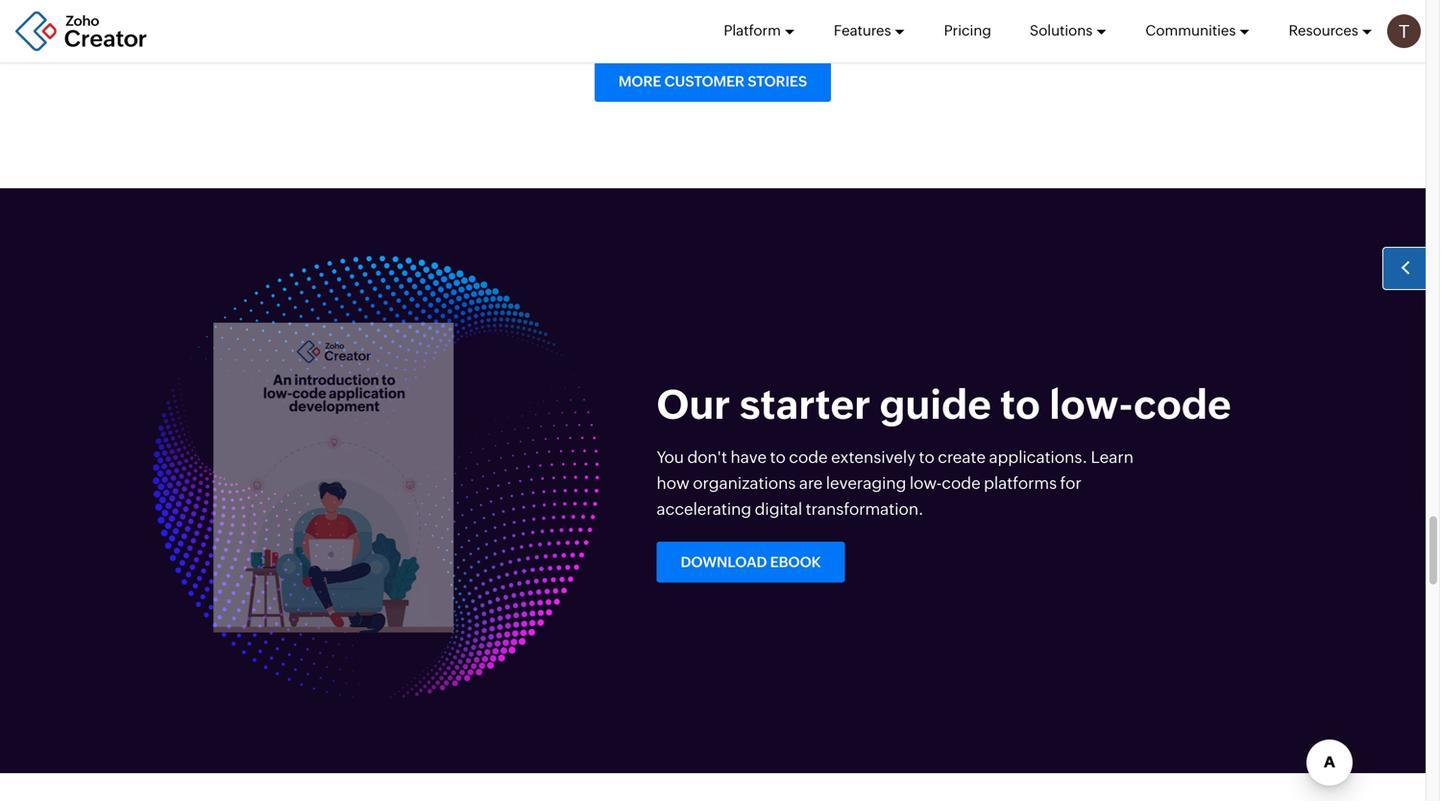 Task type: describe. For each thing, give the bounding box(es) containing it.
zoho creator logo image
[[14, 10, 149, 52]]

low- inside 'you don't have to code extensively to create applications. learn how organizations are leveraging low-code platforms for accelerating digital transformation.'
[[910, 474, 942, 492]]

1 vertical spatial code
[[789, 448, 828, 466]]

ebook
[[770, 554, 821, 571]]

resources
[[1289, 22, 1359, 39]]

platforms
[[984, 474, 1057, 492]]

guide
[[880, 381, 991, 427]]

you
[[657, 448, 684, 466]]

don't
[[687, 448, 727, 466]]

you don't have to code extensively to create applications. learn how organizations are leveraging low-code platforms for accelerating digital transformation.
[[657, 448, 1134, 519]]

learn
[[1091, 448, 1134, 466]]

more customer stories link
[[595, 61, 831, 102]]

more
[[619, 73, 661, 90]]

pricing
[[944, 22, 991, 39]]

accelerating
[[657, 500, 752, 519]]

to for code
[[770, 448, 786, 466]]

2 horizontal spatial code
[[1134, 381, 1231, 427]]

how
[[657, 474, 690, 492]]

for
[[1060, 474, 1082, 492]]

terry turtle image
[[1387, 14, 1421, 48]]

download ebook link
[[657, 542, 845, 583]]

0 vertical spatial low-
[[1049, 381, 1134, 427]]

extensively
[[831, 448, 916, 466]]

download
[[681, 554, 767, 571]]



Task type: locate. For each thing, give the bounding box(es) containing it.
applications.
[[989, 448, 1088, 466]]

to up applications.
[[1000, 381, 1041, 427]]

1 vertical spatial low-
[[910, 474, 942, 492]]

solutions
[[1030, 22, 1093, 39]]

code
[[1134, 381, 1231, 427], [789, 448, 828, 466], [942, 474, 981, 492]]

low-
[[1049, 381, 1134, 427], [910, 474, 942, 492]]

are
[[799, 474, 823, 492]]

our starter guide to low-code image
[[216, 323, 456, 633]]

1 horizontal spatial code
[[942, 474, 981, 492]]

0 horizontal spatial to
[[770, 448, 786, 466]]

low- down create
[[910, 474, 942, 492]]

0 horizontal spatial code
[[789, 448, 828, 466]]

to right have
[[770, 448, 786, 466]]

0 horizontal spatial low-
[[910, 474, 942, 492]]

transformation.
[[806, 500, 924, 519]]

communities
[[1146, 22, 1236, 39]]

customer
[[665, 73, 745, 90]]

to for low-
[[1000, 381, 1041, 427]]

2 vertical spatial code
[[942, 474, 981, 492]]

leveraging
[[826, 474, 907, 492]]

our
[[657, 381, 731, 427]]

to
[[1000, 381, 1041, 427], [770, 448, 786, 466], [919, 448, 935, 466]]

to left create
[[919, 448, 935, 466]]

pricing link
[[944, 0, 991, 61]]

features
[[834, 22, 891, 39]]

platform
[[724, 22, 781, 39]]

1 horizontal spatial low-
[[1049, 381, 1134, 427]]

download ebook
[[681, 554, 821, 571]]

organizations
[[693, 474, 796, 492]]

low- up learn
[[1049, 381, 1134, 427]]

starter
[[740, 381, 871, 427]]

create
[[938, 448, 986, 466]]

our starter guide to low-code
[[657, 381, 1231, 427]]

stories
[[748, 73, 807, 90]]

more customer stories
[[619, 73, 807, 90]]

digital
[[755, 500, 802, 519]]

2 horizontal spatial to
[[1000, 381, 1041, 427]]

0 vertical spatial code
[[1134, 381, 1231, 427]]

have
[[731, 448, 767, 466]]

1 horizontal spatial to
[[919, 448, 935, 466]]



Task type: vqa. For each thing, say whether or not it's contained in the screenshot.
right to
yes



